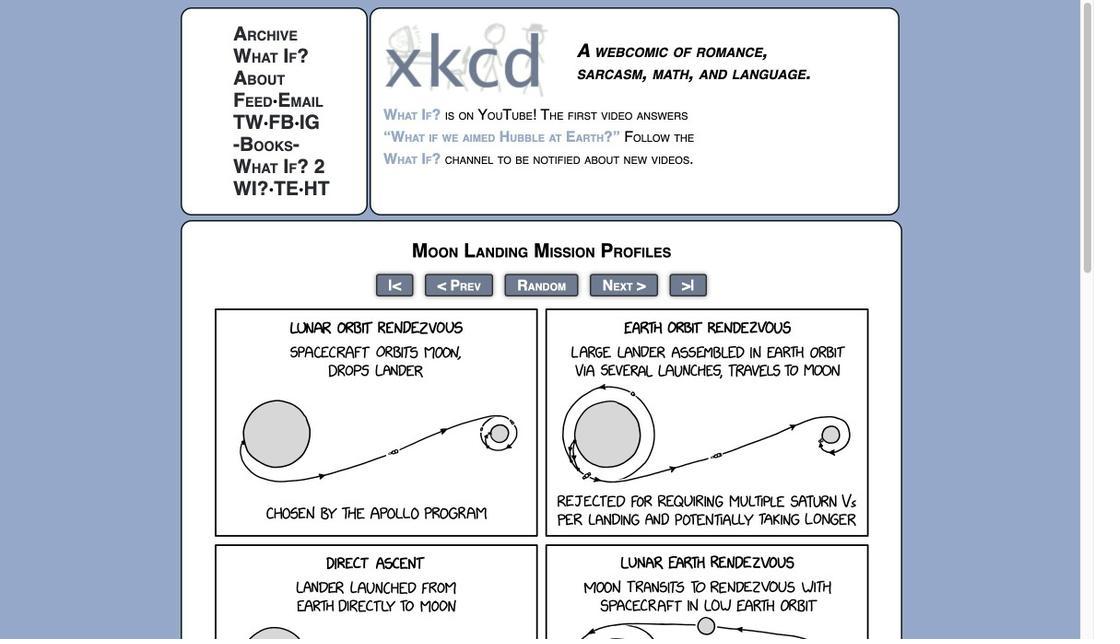 Task type: describe. For each thing, give the bounding box(es) containing it.
moon landing mission profiles image
[[215, 309, 869, 640]]



Task type: locate. For each thing, give the bounding box(es) containing it.
xkcd.com logo image
[[384, 21, 554, 98]]



Task type: vqa. For each thing, say whether or not it's contained in the screenshot.
PERIODIC TABLE REGIONS image
no



